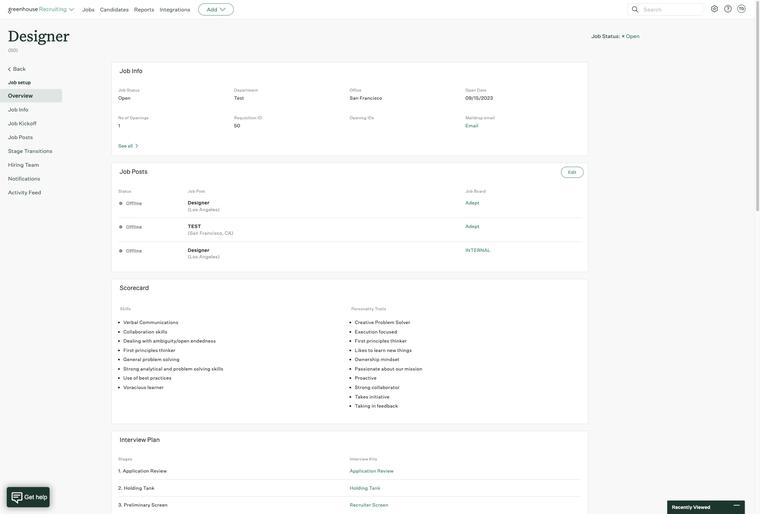 Task type: vqa. For each thing, say whether or not it's contained in the screenshot.
Search text box at right top
yes



Task type: locate. For each thing, give the bounding box(es) containing it.
2 vertical spatial open
[[118, 95, 131, 101]]

personality
[[352, 307, 374, 312]]

posts down all
[[132, 168, 148, 176]]

problem up analytical
[[143, 357, 162, 363]]

2 review from the left
[[377, 469, 394, 474]]

ownership
[[355, 357, 380, 363]]

3 offline from the top
[[125, 248, 142, 254]]

2 adept from the top
[[466, 224, 480, 230]]

team
[[25, 162, 39, 168]]

1 vertical spatial open
[[466, 88, 476, 93]]

internal
[[466, 248, 491, 253]]

job inside job info link
[[8, 106, 18, 113]]

angeles)
[[199, 207, 220, 213], [199, 254, 220, 260]]

status
[[127, 88, 140, 93], [118, 189, 131, 194]]

designer (los angeles) down francisco,
[[188, 248, 220, 260]]

open date
[[466, 88, 487, 93]]

of right use
[[133, 376, 138, 382]]

0 vertical spatial designer (los angeles)
[[188, 200, 220, 213]]

1 vertical spatial posts
[[132, 168, 148, 176]]

first up likes
[[355, 339, 366, 344]]

job left status: at the top right of the page
[[592, 33, 601, 39]]

1 vertical spatial info
[[19, 106, 28, 113]]

communications
[[139, 320, 178, 326]]

problem
[[143, 357, 162, 363], [173, 366, 193, 372]]

adept down job board
[[466, 200, 480, 206]]

td button
[[736, 3, 747, 14]]

skills down communications
[[156, 329, 167, 335]]

interview left plan
[[120, 437, 146, 444]]

designer down greenhouse recruiting image
[[8, 26, 70, 46]]

open down job status
[[118, 95, 131, 101]]

use
[[123, 376, 132, 382]]

1 vertical spatial angeles)
[[199, 254, 220, 260]]

angeles) down post
[[199, 207, 220, 213]]

(los down (san
[[188, 254, 198, 260]]

things
[[397, 348, 412, 354]]

execution focused
[[355, 329, 397, 335]]

principles down with
[[135, 348, 158, 354]]

principles up learn
[[367, 339, 389, 344]]

job board
[[466, 189, 486, 194]]

0 vertical spatial status
[[127, 88, 140, 93]]

1 designer (los angeles) from the top
[[188, 200, 220, 213]]

likes
[[355, 348, 367, 354]]

no of openings
[[118, 116, 149, 121]]

verbal
[[123, 320, 138, 326]]

1 horizontal spatial holding
[[350, 486, 368, 492]]

screen right the preliminary
[[152, 503, 168, 509]]

see
[[118, 143, 127, 149]]

job left post
[[188, 189, 195, 194]]

info up job status
[[132, 67, 142, 74]]

1 horizontal spatial of
[[133, 376, 138, 382]]

adept link
[[466, 200, 480, 206], [466, 224, 480, 230]]

0 vertical spatial adept link
[[466, 200, 480, 206]]

adept for test (san francisco, ca)
[[466, 224, 480, 230]]

holding right 2.
[[124, 486, 142, 492]]

designer (los angeles) for internal
[[188, 248, 220, 260]]

1 vertical spatial job info
[[8, 106, 28, 113]]

strong up "takes"
[[355, 385, 371, 391]]

use of best practices
[[123, 376, 172, 382]]

0 vertical spatial skills
[[156, 329, 167, 335]]

0 vertical spatial job posts
[[8, 134, 33, 141]]

job posts down all
[[120, 168, 148, 176]]

job info link
[[8, 106, 59, 114]]

dealing with ambiguity/open endedness
[[123, 339, 216, 344]]

2 adept link from the top
[[466, 224, 480, 230]]

1 vertical spatial problem
[[173, 366, 193, 372]]

creative problem solver
[[355, 320, 410, 326]]

notifications link
[[8, 175, 59, 183]]

opening
[[350, 116, 367, 121]]

voracious learner
[[123, 385, 164, 391]]

of
[[125, 116, 129, 121], [133, 376, 138, 382]]

thinker down dealing with ambiguity/open endedness
[[159, 348, 175, 354]]

2 offline from the top
[[125, 224, 142, 230]]

0 vertical spatial strong
[[123, 366, 139, 372]]

solving up strong analytical and problem solving skills
[[163, 357, 180, 363]]

scorecard
[[120, 284, 149, 292]]

0 horizontal spatial posts
[[19, 134, 33, 141]]

0 vertical spatial thinker
[[391, 339, 407, 344]]

application down interview kits
[[350, 469, 376, 474]]

0 horizontal spatial skills
[[156, 329, 167, 335]]

screen right recruiter
[[372, 503, 389, 509]]

1 vertical spatial designer (los angeles)
[[188, 248, 220, 260]]

tank
[[143, 486, 155, 492], [369, 486, 381, 492]]

angeles) for adept
[[199, 207, 220, 213]]

review up holding tank
[[377, 469, 394, 474]]

0 vertical spatial of
[[125, 116, 129, 121]]

greenhouse recruiting image
[[8, 5, 69, 13]]

adept up "internal"
[[466, 224, 480, 230]]

1 horizontal spatial tank
[[369, 486, 381, 492]]

department
[[234, 88, 258, 93]]

1 horizontal spatial principles
[[367, 339, 389, 344]]

jobs link
[[82, 6, 95, 13]]

of right no
[[125, 116, 129, 121]]

1 offline from the top
[[125, 201, 142, 206]]

(los up test
[[188, 207, 198, 213]]

1 horizontal spatial review
[[377, 469, 394, 474]]

job info
[[120, 67, 142, 74], [8, 106, 28, 113]]

job left kickoff at top left
[[8, 120, 18, 127]]

review
[[150, 469, 167, 474], [377, 469, 394, 474]]

0 vertical spatial first principles thinker
[[355, 339, 407, 344]]

holding up recruiter
[[350, 486, 368, 492]]

0 vertical spatial job info
[[120, 67, 142, 74]]

1 horizontal spatial job info
[[120, 67, 142, 74]]

open right status: at the top right of the page
[[626, 33, 640, 39]]

2.
[[118, 486, 123, 492]]

job status:
[[592, 33, 621, 39]]

designer
[[8, 26, 70, 46], [188, 200, 209, 206], [188, 248, 209, 253]]

overview link
[[8, 92, 59, 100]]

info
[[132, 67, 142, 74], [19, 106, 28, 113]]

2 angeles) from the top
[[199, 254, 220, 260]]

0 horizontal spatial first principles thinker
[[123, 348, 175, 354]]

info up job kickoff
[[19, 106, 28, 113]]

0 horizontal spatial problem
[[143, 357, 162, 363]]

1. application review
[[118, 469, 167, 474]]

1 vertical spatial adept link
[[466, 224, 480, 230]]

recruiter screen link
[[350, 503, 389, 509]]

1 vertical spatial thinker
[[159, 348, 175, 354]]

open
[[626, 33, 640, 39], [466, 88, 476, 93], [118, 95, 131, 101]]

job up no
[[118, 88, 126, 93]]

back link
[[8, 65, 59, 73]]

1 vertical spatial of
[[133, 376, 138, 382]]

1.
[[118, 469, 122, 474]]

francisco
[[360, 95, 382, 101]]

feed
[[29, 189, 41, 196]]

1 horizontal spatial solving
[[194, 366, 210, 372]]

focused
[[379, 329, 397, 335]]

maildrop
[[466, 116, 483, 121]]

thinker up things
[[391, 339, 407, 344]]

job info down overview in the top left of the page
[[8, 106, 28, 113]]

add button
[[198, 3, 234, 16]]

test
[[188, 224, 201, 230]]

1 horizontal spatial strong
[[355, 385, 371, 391]]

1 vertical spatial interview
[[350, 457, 368, 462]]

job posts
[[8, 134, 33, 141], [120, 168, 148, 176]]

0 horizontal spatial thinker
[[159, 348, 175, 354]]

posts down kickoff at top left
[[19, 134, 33, 141]]

recently viewed
[[672, 505, 711, 511]]

adept link down job board
[[466, 200, 480, 206]]

2 holding from the left
[[350, 486, 368, 492]]

2 designer (los angeles) from the top
[[188, 248, 220, 260]]

job post
[[188, 189, 205, 194]]

0 vertical spatial interview
[[120, 437, 146, 444]]

first principles thinker up general problem solving
[[123, 348, 175, 354]]

job posts down job kickoff
[[8, 134, 33, 141]]

1 (los from the top
[[188, 207, 198, 213]]

1 vertical spatial strong
[[355, 385, 371, 391]]

2 vertical spatial designer
[[188, 248, 209, 253]]

1 horizontal spatial first principles thinker
[[355, 339, 407, 344]]

0 horizontal spatial strong
[[123, 366, 139, 372]]

job kickoff
[[8, 120, 36, 127]]

2 horizontal spatial open
[[626, 33, 640, 39]]

1 vertical spatial (los
[[188, 254, 198, 260]]

open left date
[[466, 88, 476, 93]]

thinker
[[391, 339, 407, 344], [159, 348, 175, 354]]

0 horizontal spatial first
[[123, 348, 134, 354]]

0 horizontal spatial screen
[[152, 503, 168, 509]]

1 horizontal spatial open
[[466, 88, 476, 93]]

viewed
[[693, 505, 711, 511]]

designer down post
[[188, 200, 209, 206]]

1 review from the left
[[150, 469, 167, 474]]

0 vertical spatial open
[[626, 33, 640, 39]]

0 vertical spatial (los
[[188, 207, 198, 213]]

adept link up "internal"
[[466, 224, 480, 230]]

reports link
[[134, 6, 154, 13]]

tank down application review
[[369, 486, 381, 492]]

1 adept from the top
[[466, 200, 480, 206]]

0 horizontal spatial review
[[150, 469, 167, 474]]

1 horizontal spatial posts
[[132, 168, 148, 176]]

0 vertical spatial offline
[[125, 201, 142, 206]]

test
[[234, 95, 244, 101]]

1 vertical spatial first
[[123, 348, 134, 354]]

designer (los angeles) down post
[[188, 200, 220, 213]]

2 vertical spatial offline
[[125, 248, 142, 254]]

0 horizontal spatial interview
[[120, 437, 146, 444]]

2. holding tank
[[118, 486, 155, 492]]

maildrop email
[[466, 116, 495, 121]]

0 vertical spatial adept
[[466, 200, 480, 206]]

reports
[[134, 6, 154, 13]]

tank up 3. preliminary screen
[[143, 486, 155, 492]]

candidates
[[100, 6, 129, 13]]

designer (los angeles)
[[188, 200, 220, 213], [188, 248, 220, 260]]

0 horizontal spatial open
[[118, 95, 131, 101]]

job down see all
[[120, 168, 130, 176]]

1 vertical spatial status
[[118, 189, 131, 194]]

activity feed link
[[8, 189, 59, 197]]

0 horizontal spatial principles
[[135, 348, 158, 354]]

see all
[[118, 143, 134, 149]]

designer down (san
[[188, 248, 209, 253]]

offline for 'adept' link corresponding to designer (los angeles)
[[125, 201, 142, 206]]

review up 2. holding tank
[[150, 469, 167, 474]]

0 horizontal spatial of
[[125, 116, 129, 121]]

0 horizontal spatial application
[[123, 469, 149, 474]]

problem right and
[[173, 366, 193, 372]]

1 vertical spatial offline
[[125, 224, 142, 230]]

1 tank from the left
[[143, 486, 155, 492]]

1 horizontal spatial job posts
[[120, 168, 148, 176]]

0 vertical spatial angeles)
[[199, 207, 220, 213]]

application down stages
[[123, 469, 149, 474]]

1 vertical spatial job posts
[[120, 168, 148, 176]]

Search text field
[[642, 5, 697, 14]]

strong down general
[[123, 366, 139, 372]]

1 horizontal spatial screen
[[372, 503, 389, 509]]

1 angeles) from the top
[[199, 207, 220, 213]]

configure image
[[711, 5, 719, 13]]

2 (los from the top
[[188, 254, 198, 260]]

job up the stage
[[8, 134, 18, 141]]

job down overview in the top left of the page
[[8, 106, 18, 113]]

job info up job status
[[120, 67, 142, 74]]

1 horizontal spatial info
[[132, 67, 142, 74]]

and
[[164, 366, 172, 372]]

0 vertical spatial info
[[132, 67, 142, 74]]

of for no
[[125, 116, 129, 121]]

interview left kits
[[350, 457, 368, 462]]

job inside job posts link
[[8, 134, 18, 141]]

angeles) for internal
[[199, 254, 220, 260]]

notifications
[[8, 175, 40, 182]]

stage transitions
[[8, 148, 52, 154]]

status:
[[602, 33, 621, 39]]

integrations
[[160, 6, 190, 13]]

1 vertical spatial principles
[[135, 348, 158, 354]]

integrations link
[[160, 6, 190, 13]]

job
[[592, 33, 601, 39], [120, 67, 130, 74], [8, 80, 17, 85], [118, 88, 126, 93], [8, 106, 18, 113], [8, 120, 18, 127], [8, 134, 18, 141], [120, 168, 130, 176], [188, 189, 195, 194], [466, 189, 473, 194]]

0 horizontal spatial tank
[[143, 486, 155, 492]]

0 vertical spatial first
[[355, 339, 366, 344]]

1 horizontal spatial first
[[355, 339, 366, 344]]

hiring
[[8, 162, 24, 168]]

1 vertical spatial adept
[[466, 224, 480, 230]]

designer (los angeles) for adept
[[188, 200, 220, 213]]

1 horizontal spatial application
[[350, 469, 376, 474]]

solving down endedness
[[194, 366, 210, 372]]

test (san francisco, ca)
[[188, 224, 234, 236]]

1 adept link from the top
[[466, 200, 480, 206]]

1 vertical spatial designer
[[188, 200, 209, 206]]

1 horizontal spatial interview
[[350, 457, 368, 462]]

strong
[[123, 366, 139, 372], [355, 385, 371, 391]]

0 vertical spatial solving
[[163, 357, 180, 363]]

first down dealing
[[123, 348, 134, 354]]

1 vertical spatial solving
[[194, 366, 210, 372]]

first principles thinker up learn
[[355, 339, 407, 344]]

first principles thinker
[[355, 339, 407, 344], [123, 348, 175, 354]]

0 horizontal spatial solving
[[163, 357, 180, 363]]

1 application from the left
[[123, 469, 149, 474]]

0 horizontal spatial holding
[[124, 486, 142, 492]]

1 horizontal spatial skills
[[212, 366, 223, 372]]

collaboration skills
[[123, 329, 167, 335]]

job left setup
[[8, 80, 17, 85]]

angeles) down francisco,
[[199, 254, 220, 260]]

0 horizontal spatial job info
[[8, 106, 28, 113]]

designer link
[[8, 19, 70, 47]]

0 vertical spatial principles
[[367, 339, 389, 344]]

offline
[[125, 201, 142, 206], [125, 224, 142, 230], [125, 248, 142, 254]]

skills down endedness
[[212, 366, 223, 372]]

dealing
[[123, 339, 141, 344]]



Task type: describe. For each thing, give the bounding box(es) containing it.
ambiguity/open
[[153, 339, 190, 344]]

takes
[[355, 394, 369, 400]]

passionate about our mission
[[355, 366, 423, 372]]

job kickoff link
[[8, 119, 59, 127]]

about
[[381, 366, 395, 372]]

1 holding from the left
[[124, 486, 142, 492]]

50
[[234, 123, 240, 129]]

hiring team
[[8, 162, 39, 168]]

san francisco
[[350, 95, 382, 101]]

openings
[[130, 116, 149, 121]]

job left board
[[466, 189, 473, 194]]

email
[[466, 123, 479, 129]]

edit link
[[561, 167, 584, 178]]

adept link for test (san francisco, ca)
[[466, 224, 480, 230]]

holding tank
[[350, 486, 381, 492]]

takes initiative
[[355, 394, 390, 400]]

designer for internal
[[188, 248, 209, 253]]

learn
[[374, 348, 386, 354]]

mission
[[405, 366, 423, 372]]

analytical
[[140, 366, 163, 372]]

adept link for designer (los angeles)
[[466, 200, 480, 206]]

collaboration
[[123, 329, 154, 335]]

0 vertical spatial problem
[[143, 357, 162, 363]]

application review
[[350, 469, 394, 474]]

best
[[139, 376, 149, 382]]

strong for strong collaborator
[[355, 385, 371, 391]]

2 application from the left
[[350, 469, 376, 474]]

interview plan
[[120, 437, 160, 444]]

all
[[128, 143, 133, 149]]

our
[[396, 366, 404, 372]]

skills
[[120, 307, 131, 312]]

add
[[207, 6, 217, 13]]

mindset
[[381, 357, 400, 363]]

stages
[[118, 457, 132, 462]]

(san
[[188, 231, 199, 236]]

td
[[739, 6, 745, 11]]

practices
[[150, 376, 172, 382]]

1
[[118, 123, 120, 129]]

problem
[[375, 320, 395, 326]]

designer for adept
[[188, 200, 209, 206]]

strong for strong analytical and problem solving skills
[[123, 366, 139, 372]]

stage
[[8, 148, 23, 154]]

opening ids
[[350, 116, 374, 121]]

office
[[350, 88, 362, 93]]

jobs
[[82, 6, 95, 13]]

date
[[477, 88, 487, 93]]

(los for internal
[[188, 254, 198, 260]]

holding tank link
[[350, 486, 381, 492]]

1 vertical spatial skills
[[212, 366, 223, 372]]

overview
[[8, 92, 33, 99]]

job posts link
[[8, 133, 59, 141]]

back
[[13, 65, 26, 72]]

0 vertical spatial posts
[[19, 134, 33, 141]]

ca)
[[225, 231, 234, 236]]

setup
[[18, 80, 31, 85]]

ids
[[368, 116, 374, 121]]

strong analytical and problem solving skills
[[123, 366, 223, 372]]

1 vertical spatial first principles thinker
[[123, 348, 175, 354]]

passionate
[[355, 366, 380, 372]]

interview for interview plan
[[120, 437, 146, 444]]

3.
[[118, 503, 123, 509]]

stage transitions link
[[8, 147, 59, 155]]

activity
[[8, 189, 28, 196]]

2 screen from the left
[[372, 503, 389, 509]]

2 tank from the left
[[369, 486, 381, 492]]

adept for designer (los angeles)
[[466, 200, 480, 206]]

requisition id
[[234, 116, 262, 121]]

0 vertical spatial designer
[[8, 26, 70, 46]]

verbal communications
[[123, 320, 178, 326]]

1 horizontal spatial thinker
[[391, 339, 407, 344]]

of for use
[[133, 376, 138, 382]]

francisco,
[[200, 231, 224, 236]]

designer (50)
[[8, 26, 70, 53]]

(los for adept
[[188, 207, 198, 213]]

td button
[[738, 5, 746, 13]]

see all link
[[118, 143, 138, 149]]

job inside job kickoff link
[[8, 120, 18, 127]]

interview kits
[[350, 457, 377, 462]]

1 horizontal spatial problem
[[173, 366, 193, 372]]

creative
[[355, 320, 374, 326]]

solver
[[396, 320, 410, 326]]

offline for 'internal' link
[[125, 248, 142, 254]]

email link
[[466, 123, 479, 129]]

proactive
[[355, 376, 377, 382]]

taking in feedback
[[355, 404, 398, 409]]

traits
[[375, 307, 386, 312]]

recruiter screen
[[350, 503, 389, 509]]

offline for test (san francisco, ca)'s 'adept' link
[[125, 224, 142, 230]]

internal link
[[466, 248, 491, 253]]

interview for interview kits
[[350, 457, 368, 462]]

learner
[[147, 385, 164, 391]]

edit
[[568, 170, 577, 175]]

job setup
[[8, 80, 31, 85]]

application review link
[[350, 469, 394, 474]]

0 horizontal spatial job posts
[[8, 134, 33, 141]]

job up job status
[[120, 67, 130, 74]]

general
[[123, 357, 141, 363]]

execution
[[355, 329, 378, 335]]

1 screen from the left
[[152, 503, 168, 509]]

likes to learn new things
[[355, 348, 412, 354]]

strong collaborator
[[355, 385, 400, 391]]

recently
[[672, 505, 692, 511]]

(50)
[[8, 47, 18, 53]]

0 horizontal spatial info
[[19, 106, 28, 113]]

collaborator
[[372, 385, 400, 391]]



